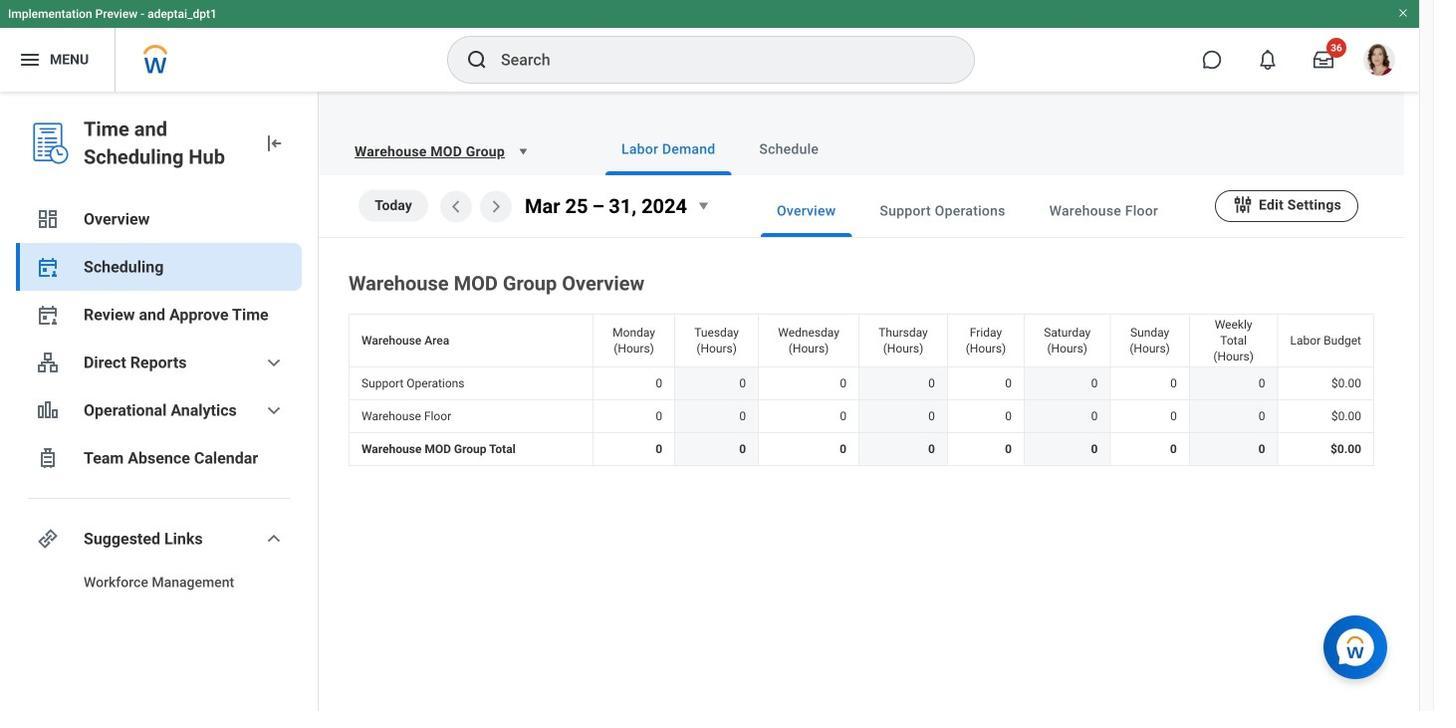 Task type: locate. For each thing, give the bounding box(es) containing it.
tab list
[[566, 124, 1381, 175], [721, 185, 1216, 237]]

0 vertical spatial tab list
[[566, 124, 1381, 175]]

inbox large image
[[1314, 50, 1334, 70]]

link image
[[36, 527, 60, 551]]

profile logan mcneil image
[[1364, 44, 1396, 80]]

tab panel
[[319, 175, 1405, 470]]

0 horizontal spatial caret down small image
[[513, 141, 533, 161]]

1 vertical spatial calendar user solid image
[[36, 303, 60, 327]]

justify image
[[18, 48, 42, 72]]

task timeoff image
[[36, 446, 60, 470]]

1 vertical spatial caret down small image
[[691, 194, 715, 218]]

chevron left small image
[[444, 195, 468, 219]]

time and scheduling hub element
[[84, 116, 246, 171]]

2 calendar user solid image from the top
[[36, 303, 60, 327]]

navigation pane region
[[0, 92, 319, 711]]

0 vertical spatial calendar user solid image
[[36, 255, 60, 279]]

1 calendar user solid image from the top
[[36, 255, 60, 279]]

0 vertical spatial caret down small image
[[513, 141, 533, 161]]

calendar user solid image
[[36, 255, 60, 279], [36, 303, 60, 327]]

1 horizontal spatial caret down small image
[[691, 194, 715, 218]]

banner
[[0, 0, 1420, 92]]

dashboard image
[[36, 207, 60, 231]]

Search Workday  search field
[[501, 38, 934, 82]]

caret down small image
[[513, 141, 533, 161], [691, 194, 715, 218]]

configure image
[[1232, 194, 1254, 215]]



Task type: vqa. For each thing, say whether or not it's contained in the screenshot.
JUSTIFY icon
yes



Task type: describe. For each thing, give the bounding box(es) containing it.
search image
[[465, 48, 489, 72]]

close environment banner image
[[1398, 7, 1410, 19]]

notifications large image
[[1258, 50, 1278, 70]]

1 vertical spatial tab list
[[721, 185, 1216, 237]]

transformation import image
[[262, 132, 286, 155]]

chevron down small image
[[262, 527, 286, 551]]

chevron right small image
[[484, 195, 508, 219]]



